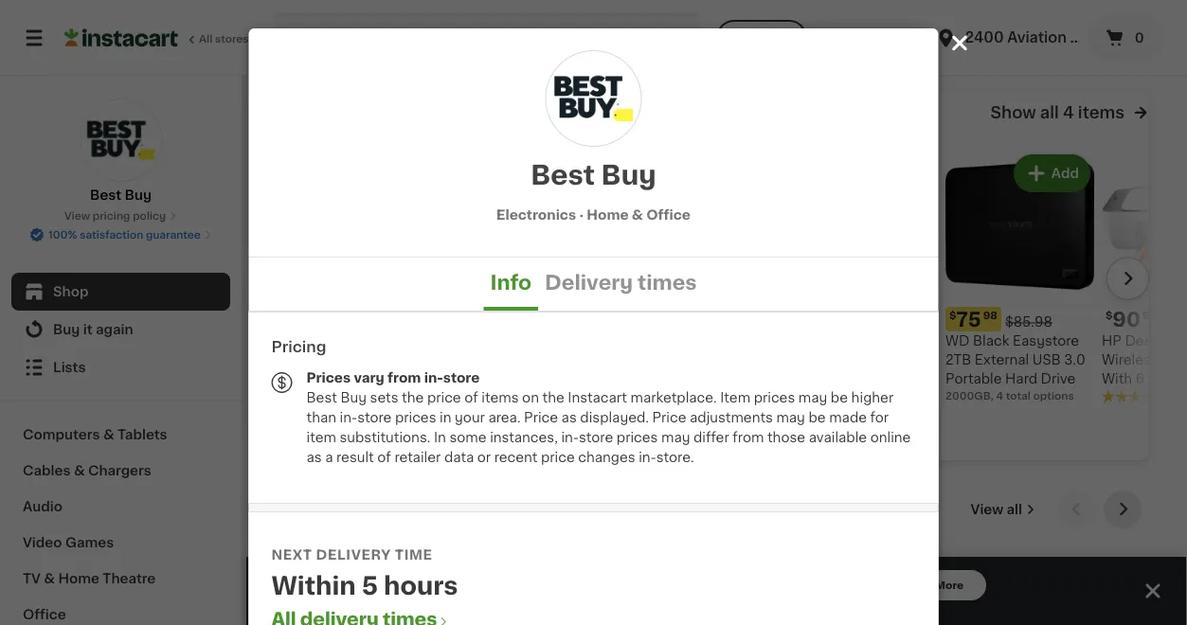Task type: describe. For each thing, give the bounding box(es) containing it.
service type group
[[716, 20, 920, 56]]

computers
[[23, 428, 100, 442]]

electronics · home & office
[[497, 208, 691, 221]]

than
[[307, 411, 336, 424]]

displayed.
[[580, 411, 649, 424]]

computers & tablets link
[[11, 417, 230, 453]]

$ for 90
[[1106, 311, 1113, 321]]

most
[[284, 500, 338, 520]]

hp deskjet 2
[[1102, 335, 1187, 424]]

retailer
[[395, 451, 441, 464]]

cd,
[[896, 354, 920, 367]]

home for theatre
[[58, 572, 99, 586]]

show all 4 items
[[991, 105, 1125, 121]]

usb
[[1033, 354, 1061, 367]]

best for left best buy logo
[[90, 189, 121, 202]]

1 vertical spatial store
[[357, 411, 392, 424]]

tab list containing info
[[249, 258, 938, 311]]

0 horizontal spatial from
[[388, 371, 421, 384]]

instances,
[[490, 431, 558, 444]]

1 the from the left
[[402, 391, 424, 404]]

$65.98 original price: $85.98 element
[[789, 307, 938, 332]]

higher
[[851, 391, 894, 404]]

available
[[809, 431, 867, 444]]

free
[[459, 577, 494, 594]]

$85.98
[[1005, 316, 1052, 329]]

for
[[870, 411, 889, 424]]

buy inside prices vary from in-store best buy sets the price of items on the instacart marketplace. item prices may be higher than in-store prices in your area. price as displayed. price adjustments may be made for item substitutions. in some instances, in-store prices may differ from those available online as a result of retailer data or recent price changes in-store.
[[341, 391, 367, 404]]

0 horizontal spatial best buy logo image
[[79, 99, 162, 182]]

on
[[522, 391, 539, 404]]

all
[[199, 34, 212, 44]]

1 vertical spatial of
[[377, 451, 391, 464]]

lists
[[53, 361, 86, 374]]

crosscut
[[832, 354, 892, 367]]

games
[[65, 536, 114, 550]]

result
[[336, 451, 374, 464]]

video
[[23, 536, 62, 550]]

4 inside neon pink/neon green, 4 total options
[[941, 32, 949, 42]]

your
[[455, 411, 485, 424]]

tv & home theatre link
[[11, 561, 230, 597]]

98 for 65
[[829, 311, 843, 321]]

1 vertical spatial as
[[307, 451, 322, 464]]

1000gb button
[[988, 0, 1149, 46]]

2400 aviation dr
[[965, 31, 1088, 45]]

instacart logo image
[[64, 27, 178, 49]]

10-
[[884, 335, 905, 348]]

category
[[429, 500, 528, 520]]

buy inside 'link'
[[125, 189, 152, 202]]

sheet
[[789, 354, 828, 367]]

best inside prices vary from in-store best buy sets the price of items on the instacart marketplace. item prices may be higher than in-store prices in your area. price as displayed. price adjustments may be made for item substitutions. in some instances, in-store prices may differ from those available online as a result of retailer data or recent price changes in-store.
[[307, 391, 337, 404]]

sets
[[370, 391, 398, 404]]

90
[[1113, 310, 1141, 330]]

& right '·'
[[632, 208, 643, 221]]

2 price from the left
[[652, 411, 686, 424]]

delivery
[[545, 272, 633, 292]]

tablets
[[117, 428, 167, 442]]

show
[[991, 105, 1036, 121]]

deskjet
[[1125, 335, 1181, 348]]

1 vertical spatial office
[[23, 608, 66, 622]]

drive
[[1041, 373, 1076, 386]]

in- right than
[[340, 411, 357, 424]]

shop link
[[11, 273, 230, 311]]

$75.98 original price: $85.98 element
[[946, 307, 1094, 332]]

prices
[[307, 371, 351, 384]]

easystore
[[1013, 335, 1079, 348]]

video games link
[[11, 525, 230, 561]]

2400
[[965, 31, 1004, 45]]

0 vertical spatial store
[[443, 371, 480, 384]]

1 horizontal spatial be
[[831, 391, 848, 404]]

0 vertical spatial of
[[464, 391, 478, 404]]

get free delivery
[[424, 577, 567, 594]]

in- right changes
[[639, 451, 656, 464]]

options inside neon pink/neon green, 4 total options
[[840, 47, 881, 58]]

insignia black 10- sheet crosscut cd, dvd & paper shredder
[[789, 335, 920, 405]]

add button inside the product "group"
[[1015, 157, 1089, 191]]

& for chargers
[[74, 464, 85, 478]]

2400 aviation dr button
[[935, 11, 1088, 64]]

best buy for the right best buy logo
[[531, 162, 656, 188]]

policy
[[133, 211, 166, 221]]

in
[[440, 411, 452, 424]]

pricing
[[271, 339, 326, 354]]

info tab
[[484, 258, 538, 311]]

100% satisfaction guarantee button
[[29, 224, 212, 243]]

times
[[638, 272, 697, 292]]

neon pink/neon green, 4 total options
[[812, 32, 949, 58]]

shop
[[53, 285, 89, 298]]

1 vertical spatial may
[[776, 411, 805, 424]]

product group containing 75
[[946, 151, 1094, 404]]

lists link
[[11, 349, 230, 387]]

portable
[[946, 373, 1002, 386]]

close modal image
[[948, 31, 972, 55]]

buy left it on the left bottom of the page
[[53, 323, 80, 336]]

store.
[[656, 451, 694, 464]]

view all button
[[963, 491, 1043, 529]]

again
[[96, 323, 133, 336]]

75
[[956, 310, 981, 330]]

chargers
[[88, 464, 151, 478]]

hard
[[1005, 373, 1038, 386]]

$ for 65
[[793, 311, 800, 321]]

cables
[[23, 464, 71, 478]]

within
[[271, 574, 356, 598]]

view for view pricing policy
[[64, 211, 90, 221]]

0 button
[[1087, 15, 1164, 61]]

items inside show all 4 items link
[[1078, 105, 1125, 121]]

treatment tracker modal dialog
[[246, 557, 1187, 625]]

1000gb
[[988, 32, 1032, 42]]

4 inside wd black easystore 2tb external usb 3.0 portable hard drive 2000gb, 4 total options
[[996, 391, 1004, 402]]

dr
[[1070, 31, 1088, 45]]

popular
[[342, 500, 424, 520]]

options inside wd black easystore 2tb external usb 3.0 portable hard drive 2000gb, 4 total options
[[1033, 391, 1074, 402]]

instacart
[[568, 391, 627, 404]]

view for view all
[[971, 504, 1004, 517]]

substitutions.
[[340, 431, 431, 444]]

recent
[[494, 451, 538, 464]]

best buy for left best buy logo
[[90, 189, 152, 202]]

& inside insignia black 10- sheet crosscut cd, dvd & paper shredder
[[823, 373, 834, 386]]

paper
[[837, 373, 876, 386]]

2 vertical spatial store
[[579, 431, 613, 444]]

delivery inside button
[[498, 577, 567, 594]]

$ 75 98
[[949, 310, 998, 330]]



Task type: vqa. For each thing, say whether or not it's contained in the screenshot.
Service Type GROUP at the right of page
yes



Task type: locate. For each thing, give the bounding box(es) containing it.
black up external
[[973, 335, 1009, 348]]

4
[[941, 32, 949, 42], [1063, 105, 1074, 121], [996, 391, 1004, 402]]

0 vertical spatial home
[[587, 208, 629, 221]]

delivery right free on the left bottom of the page
[[498, 577, 567, 594]]

4 right green,
[[941, 32, 949, 42]]

dvd
[[789, 373, 820, 386]]

price down on
[[524, 411, 558, 424]]

office down "tv"
[[23, 608, 66, 622]]

98 for 75
[[983, 311, 998, 321]]

buy up policy
[[125, 189, 152, 202]]

0 horizontal spatial black
[[844, 335, 881, 348]]

add inside button
[[1051, 167, 1079, 180]]

green,
[[903, 32, 939, 42]]

0 vertical spatial best buy
[[531, 162, 656, 188]]

$ up insignia
[[793, 311, 800, 321]]

delivery
[[316, 548, 391, 561], [498, 577, 567, 594]]

as left a
[[307, 451, 322, 464]]

black
[[844, 335, 881, 348], [973, 335, 1009, 348]]

hours
[[384, 574, 458, 598]]

options down "drive"
[[1033, 391, 1074, 402]]

satisfaction
[[80, 230, 143, 240]]

0 horizontal spatial all
[[1007, 504, 1022, 517]]

tab list
[[249, 258, 938, 311]]

black for wd
[[973, 335, 1009, 348]]

0 vertical spatial be
[[831, 391, 848, 404]]

$ 90 98
[[1106, 310, 1157, 330]]

items up area.
[[482, 391, 519, 404]]

0 vertical spatial all
[[1040, 105, 1059, 121]]

1 horizontal spatial from
[[733, 431, 764, 444]]

0 horizontal spatial the
[[402, 391, 424, 404]]

total down "neon"
[[812, 47, 837, 58]]

1 horizontal spatial best buy logo image
[[546, 51, 641, 146]]

1 vertical spatial best
[[90, 189, 121, 202]]

1 vertical spatial price
[[541, 451, 575, 464]]

2 horizontal spatial store
[[579, 431, 613, 444]]

1 horizontal spatial of
[[464, 391, 478, 404]]

best buy up the view pricing policy link
[[90, 189, 152, 202]]

0 horizontal spatial office
[[23, 608, 66, 622]]

$ for 75
[[949, 311, 956, 321]]

1 horizontal spatial black
[[973, 335, 1009, 348]]

0 horizontal spatial total
[[812, 47, 837, 58]]

total inside wd black easystore 2tb external usb 3.0 portable hard drive 2000gb, 4 total options
[[1006, 391, 1031, 402]]

0 vertical spatial best
[[531, 162, 595, 188]]

1 vertical spatial item carousel region
[[284, 491, 1149, 625]]

1 horizontal spatial delivery
[[498, 577, 567, 594]]

pricing
[[93, 211, 130, 221]]

home
[[587, 208, 629, 221], [58, 572, 99, 586]]

0 horizontal spatial price
[[427, 391, 461, 404]]

2 horizontal spatial 4
[[1063, 105, 1074, 121]]

2 vertical spatial best
[[307, 391, 337, 404]]

all for view
[[1007, 504, 1022, 517]]

more
[[935, 580, 964, 591]]

marketplace.
[[631, 391, 717, 404]]

item
[[720, 391, 750, 404]]

in- up changes
[[561, 431, 579, 444]]

1 vertical spatial view
[[971, 504, 1004, 517]]

2 vertical spatial may
[[661, 431, 690, 444]]

may down "dvd"
[[799, 391, 827, 404]]

aviation
[[1007, 31, 1067, 45]]

1 horizontal spatial price
[[541, 451, 575, 464]]

2 the from the left
[[542, 391, 564, 404]]

changes
[[578, 451, 635, 464]]

best buy up "electronics · home & office"
[[531, 162, 656, 188]]

& right "tv"
[[44, 572, 55, 586]]

3 $ from the left
[[1106, 311, 1113, 321]]

& for tablets
[[103, 428, 114, 442]]

& right cables
[[74, 464, 85, 478]]

product group
[[946, 151, 1094, 404], [284, 559, 445, 625], [812, 559, 973, 625], [988, 559, 1149, 625]]

0 horizontal spatial options
[[840, 47, 881, 58]]

may up those
[[776, 411, 805, 424]]

price down marketplace. at the bottom of page
[[652, 411, 686, 424]]

guarantee
[[146, 230, 201, 240]]

insignia
[[789, 335, 841, 348]]

0 vertical spatial from
[[388, 371, 421, 384]]

best up pricing
[[90, 189, 121, 202]]

1 98 from the left
[[829, 311, 843, 321]]

1 horizontal spatial items
[[1078, 105, 1125, 121]]

best up '·'
[[531, 162, 595, 188]]

0 vertical spatial item carousel region
[[759, 151, 1187, 424]]

2 98 from the left
[[983, 311, 998, 321]]

all inside popup button
[[1007, 504, 1022, 517]]

all
[[1040, 105, 1059, 121], [1007, 504, 1022, 517]]

65
[[800, 310, 827, 330]]

4 right 2000gb,
[[996, 391, 1004, 402]]

view up more button
[[971, 504, 1004, 517]]

1 horizontal spatial 98
[[983, 311, 998, 321]]

view pricing policy link
[[64, 208, 177, 224]]

2 horizontal spatial prices
[[754, 391, 795, 404]]

1 horizontal spatial best
[[307, 391, 337, 404]]

0
[[1135, 31, 1144, 45]]

from up "sets"
[[388, 371, 421, 384]]

view up 100% on the top
[[64, 211, 90, 221]]

98 right 75
[[983, 311, 998, 321]]

home down video games
[[58, 572, 99, 586]]

black inside insignia black 10- sheet crosscut cd, dvd & paper shredder
[[844, 335, 881, 348]]

get free delivery button
[[424, 570, 897, 601]]

office
[[646, 208, 691, 221], [23, 608, 66, 622]]

3 98 from the left
[[1143, 311, 1157, 321]]

office link
[[11, 597, 230, 625]]

black up crosscut
[[844, 335, 881, 348]]

from
[[388, 371, 421, 384], [733, 431, 764, 444]]

3.0
[[1064, 354, 1086, 367]]

0 horizontal spatial as
[[307, 451, 322, 464]]

1 horizontal spatial prices
[[617, 431, 658, 444]]

price
[[427, 391, 461, 404], [541, 451, 575, 464]]

4 right show
[[1063, 105, 1074, 121]]

2000gb,
[[946, 391, 994, 402]]

delivery up the within 5 hours
[[316, 548, 391, 561]]

from down adjustments
[[733, 431, 764, 444]]

may up the store.
[[661, 431, 690, 444]]

item carousel region containing most popular category
[[284, 491, 1149, 625]]

in-
[[424, 371, 443, 384], [340, 411, 357, 424], [561, 431, 579, 444], [639, 451, 656, 464]]

vary
[[354, 371, 384, 384]]

2 $ from the left
[[949, 311, 956, 321]]

1 horizontal spatial view
[[971, 504, 1004, 517]]

show all 4 items link
[[284, 90, 1149, 136]]

made
[[829, 411, 867, 424]]

prices
[[754, 391, 795, 404], [395, 411, 436, 424], [617, 431, 658, 444]]

get
[[424, 577, 456, 594]]

1 vertical spatial 4
[[1063, 105, 1074, 121]]

prices vary from in-store best buy sets the price of items on the instacart marketplace. item prices may be higher than in-store prices in your area. price as displayed. price adjustments may be made for item substitutions. in some instances, in-store prices may differ from those available online as a result of retailer data or recent price changes in-store.
[[307, 371, 911, 464]]

as down instacart
[[561, 411, 577, 424]]


[[271, 372, 292, 393]]

0 horizontal spatial be
[[809, 411, 826, 424]]

1 vertical spatial all
[[1007, 504, 1022, 517]]

2 black from the left
[[973, 335, 1009, 348]]

buy
[[601, 162, 656, 188], [125, 189, 152, 202], [53, 323, 80, 336], [341, 391, 367, 404]]

best buy inside 'link'
[[90, 189, 152, 202]]

video games
[[23, 536, 114, 550]]

stores
[[215, 34, 249, 44]]

online
[[870, 431, 911, 444]]

0 vertical spatial options
[[840, 47, 881, 58]]

100% satisfaction guarantee
[[48, 230, 201, 240]]

price up in
[[427, 391, 461, 404]]

1 horizontal spatial store
[[443, 371, 480, 384]]

1 horizontal spatial as
[[561, 411, 577, 424]]

1 horizontal spatial total
[[1006, 391, 1031, 402]]

the right "sets"
[[402, 391, 424, 404]]

0 horizontal spatial delivery
[[316, 548, 391, 561]]

all stores
[[199, 34, 249, 44]]

0 horizontal spatial prices
[[395, 411, 436, 424]]

theatre
[[103, 572, 156, 586]]

0 vertical spatial price
[[427, 391, 461, 404]]

$ inside $ 90 98
[[1106, 311, 1113, 321]]

1 black from the left
[[844, 335, 881, 348]]

total inside neon pink/neon green, 4 total options
[[812, 47, 837, 58]]

best
[[531, 162, 595, 188], [90, 189, 121, 202], [307, 391, 337, 404]]

0 vertical spatial office
[[646, 208, 691, 221]]

0 vertical spatial 4
[[941, 32, 949, 42]]

wd
[[946, 335, 970, 348]]

$ up wd
[[949, 311, 956, 321]]

2
[[1184, 335, 1187, 348]]

black for insignia
[[844, 335, 881, 348]]

★★★★★
[[1102, 391, 1168, 404], [1102, 391, 1168, 404]]

delivery times tab
[[538, 258, 704, 311]]

0 horizontal spatial $
[[793, 311, 800, 321]]

total down hard
[[1006, 391, 1031, 402]]

buy down vary
[[341, 391, 367, 404]]

0 horizontal spatial 98
[[829, 311, 843, 321]]

1 horizontal spatial office
[[646, 208, 691, 221]]

0 horizontal spatial store
[[357, 411, 392, 424]]

0 vertical spatial delivery
[[316, 548, 391, 561]]

items
[[1078, 105, 1125, 121], [482, 391, 519, 404]]

delivery times
[[545, 272, 697, 292]]

5
[[362, 574, 378, 598]]

0 horizontal spatial of
[[377, 451, 391, 464]]

1 vertical spatial be
[[809, 411, 826, 424]]

be down the shredder
[[809, 411, 826, 424]]

best buy logo image
[[546, 51, 641, 146], [79, 99, 162, 182]]

data
[[444, 451, 474, 464]]

0 horizontal spatial items
[[482, 391, 519, 404]]

1 vertical spatial options
[[1033, 391, 1074, 402]]

item carousel region
[[759, 151, 1187, 424], [284, 491, 1149, 625]]

& up the shredder
[[823, 373, 834, 386]]

wd black easystore 2tb external usb 3.0 portable hard drive 2000gb, 4 total options
[[946, 335, 1086, 402]]

of down substitutions.
[[377, 451, 391, 464]]

98 right 90
[[1143, 311, 1157, 321]]

& for home
[[44, 572, 55, 586]]

0 horizontal spatial view
[[64, 211, 90, 221]]

items inside prices vary from in-store best buy sets the price of items on the instacart marketplace. item prices may be higher than in-store prices in your area. price as displayed. price adjustments may be made for item substitutions. in some instances, in-store prices may differ from those available online as a result of retailer data or recent price changes in-store.
[[482, 391, 519, 404]]

item
[[307, 431, 336, 444]]

options down pink/neon
[[840, 47, 881, 58]]

0 vertical spatial prices
[[754, 391, 795, 404]]

best inside 'link'
[[90, 189, 121, 202]]

100%
[[48, 230, 77, 240]]

in- up in
[[424, 371, 443, 384]]

1 horizontal spatial best buy
[[531, 162, 656, 188]]

0 horizontal spatial best buy
[[90, 189, 152, 202]]

pink/neon
[[844, 32, 900, 42]]

$ inside '$ 75 98'
[[949, 311, 956, 321]]

1 vertical spatial total
[[1006, 391, 1031, 402]]

1 horizontal spatial $
[[949, 311, 956, 321]]

98 for 90
[[1143, 311, 1157, 321]]

home for &
[[587, 208, 629, 221]]

the right on
[[542, 391, 564, 404]]

of up your
[[464, 391, 478, 404]]

buy it again
[[53, 323, 133, 336]]

1 $ from the left
[[793, 311, 800, 321]]

0 vertical spatial items
[[1078, 105, 1125, 121]]

None search field
[[271, 11, 699, 64]]

time
[[395, 548, 432, 561]]

black inside wd black easystore 2tb external usb 3.0 portable hard drive 2000gb, 4 total options
[[973, 335, 1009, 348]]

2 vertical spatial 4
[[996, 391, 1004, 402]]

all for show
[[1040, 105, 1059, 121]]

may
[[799, 391, 827, 404], [776, 411, 805, 424], [661, 431, 690, 444]]

1 horizontal spatial 4
[[996, 391, 1004, 402]]

best buy link
[[79, 99, 162, 205]]

& left tablets
[[103, 428, 114, 442]]

1 horizontal spatial home
[[587, 208, 629, 221]]

1 vertical spatial prices
[[395, 411, 436, 424]]

office up times
[[646, 208, 691, 221]]

1 horizontal spatial the
[[542, 391, 564, 404]]

0 horizontal spatial home
[[58, 572, 99, 586]]

price down instances,
[[541, 451, 575, 464]]

all stores link
[[64, 11, 250, 64]]

1 vertical spatial delivery
[[498, 577, 567, 594]]

98 inside $ 65 98
[[829, 311, 843, 321]]

next
[[271, 548, 312, 561]]

item carousel region containing 65
[[759, 151, 1187, 424]]

0 horizontal spatial 4
[[941, 32, 949, 42]]

2 vertical spatial prices
[[617, 431, 658, 444]]

store down "sets"
[[357, 411, 392, 424]]

98
[[829, 311, 843, 321], [983, 311, 998, 321], [1143, 311, 1157, 321]]

1 horizontal spatial options
[[1033, 391, 1074, 402]]

items down dr on the right top of page
[[1078, 105, 1125, 121]]

be up made at right bottom
[[831, 391, 848, 404]]

in
[[434, 431, 446, 444]]

most popular category
[[284, 500, 528, 520]]

0 vertical spatial as
[[561, 411, 577, 424]]

2 horizontal spatial best
[[531, 162, 595, 188]]

0 vertical spatial total
[[812, 47, 837, 58]]

store up your
[[443, 371, 480, 384]]

98 inside '$ 75 98'
[[983, 311, 998, 321]]

$ inside $ 65 98
[[793, 311, 800, 321]]

2 horizontal spatial 98
[[1143, 311, 1157, 321]]

1 horizontal spatial price
[[652, 411, 686, 424]]

0 vertical spatial view
[[64, 211, 90, 221]]

best for the right best buy logo
[[531, 162, 595, 188]]

prices left in
[[395, 411, 436, 424]]

1 price from the left
[[524, 411, 558, 424]]

store up changes
[[579, 431, 613, 444]]

within 5 hours
[[271, 574, 458, 598]]

1 vertical spatial best buy
[[90, 189, 152, 202]]

total
[[812, 47, 837, 58], [1006, 391, 1031, 402]]

electronics
[[497, 208, 576, 221]]

as
[[561, 411, 577, 424], [307, 451, 322, 464]]

0 horizontal spatial price
[[524, 411, 558, 424]]

audio link
[[11, 489, 230, 525]]

home right '·'
[[587, 208, 629, 221]]

98 inside $ 90 98
[[1143, 311, 1157, 321]]

1 vertical spatial from
[[733, 431, 764, 444]]

best up than
[[307, 391, 337, 404]]

prices down "dvd"
[[754, 391, 795, 404]]

cover photo image
[[284, 151, 759, 418]]

2tb
[[946, 354, 971, 367]]

view inside popup button
[[971, 504, 1004, 517]]

1 vertical spatial items
[[482, 391, 519, 404]]

neon pink/neon green, 4 total options button
[[812, 0, 973, 60]]

0 horizontal spatial best
[[90, 189, 121, 202]]

98 right 65
[[829, 311, 843, 321]]

2 horizontal spatial $
[[1106, 311, 1113, 321]]

view pricing policy
[[64, 211, 166, 221]]

1 horizontal spatial all
[[1040, 105, 1059, 121]]

1 vertical spatial home
[[58, 572, 99, 586]]

0 vertical spatial may
[[799, 391, 827, 404]]

buy up "electronics · home & office"
[[601, 162, 656, 188]]

$ up hp on the right bottom of page
[[1106, 311, 1113, 321]]

prices down displayed.
[[617, 431, 658, 444]]



